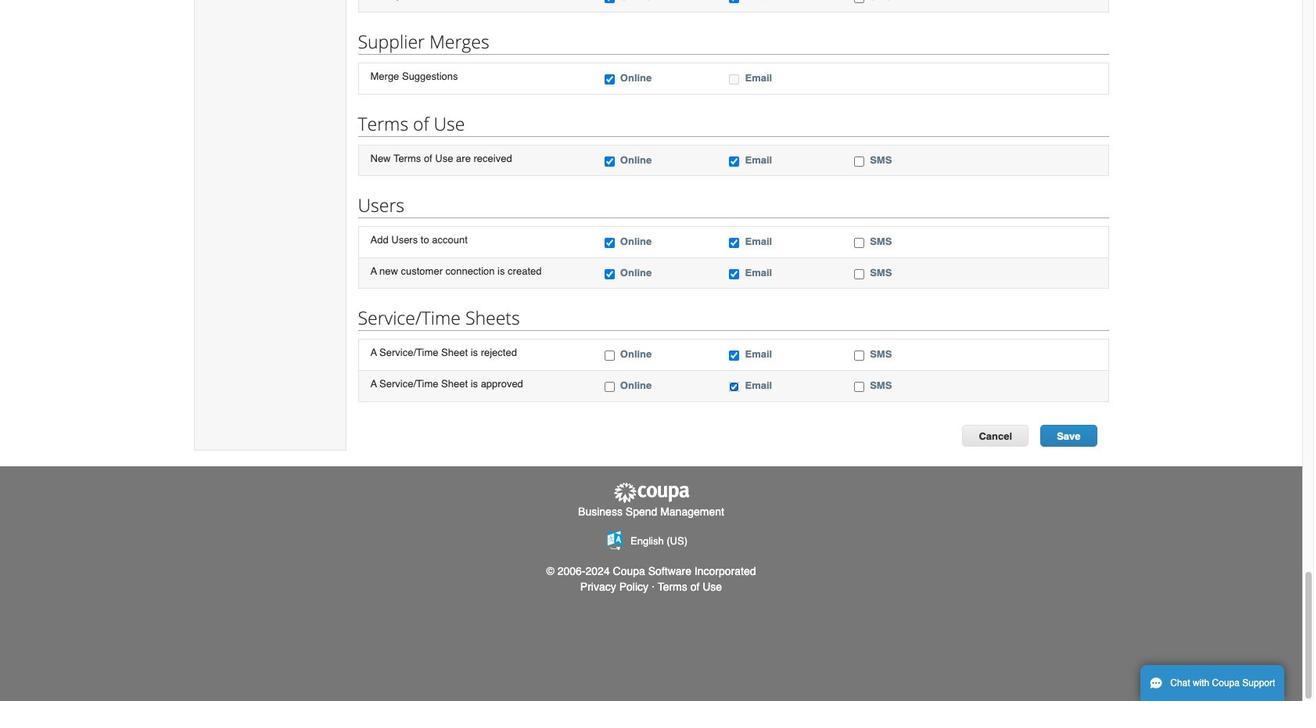 Task type: vqa. For each thing, say whether or not it's contained in the screenshot.
the Governance
no



Task type: describe. For each thing, give the bounding box(es) containing it.
coupa supplier portal image
[[612, 482, 691, 504]]



Task type: locate. For each thing, give the bounding box(es) containing it.
None checkbox
[[605, 0, 615, 3], [605, 74, 615, 85], [855, 156, 865, 166], [730, 238, 740, 248], [730, 269, 740, 279], [855, 269, 865, 279], [730, 351, 740, 361], [855, 351, 865, 361], [605, 382, 615, 392], [730, 382, 740, 392], [855, 382, 865, 392], [605, 0, 615, 3], [605, 74, 615, 85], [855, 156, 865, 166], [730, 238, 740, 248], [730, 269, 740, 279], [855, 269, 865, 279], [730, 351, 740, 361], [855, 351, 865, 361], [605, 382, 615, 392], [730, 382, 740, 392], [855, 382, 865, 392]]

None checkbox
[[730, 0, 740, 3], [855, 0, 865, 3], [730, 74, 740, 85], [605, 156, 615, 166], [730, 156, 740, 166], [605, 238, 615, 248], [855, 238, 865, 248], [605, 269, 615, 279], [605, 351, 615, 361], [730, 0, 740, 3], [855, 0, 865, 3], [730, 74, 740, 85], [605, 156, 615, 166], [730, 156, 740, 166], [605, 238, 615, 248], [855, 238, 865, 248], [605, 269, 615, 279], [605, 351, 615, 361]]



